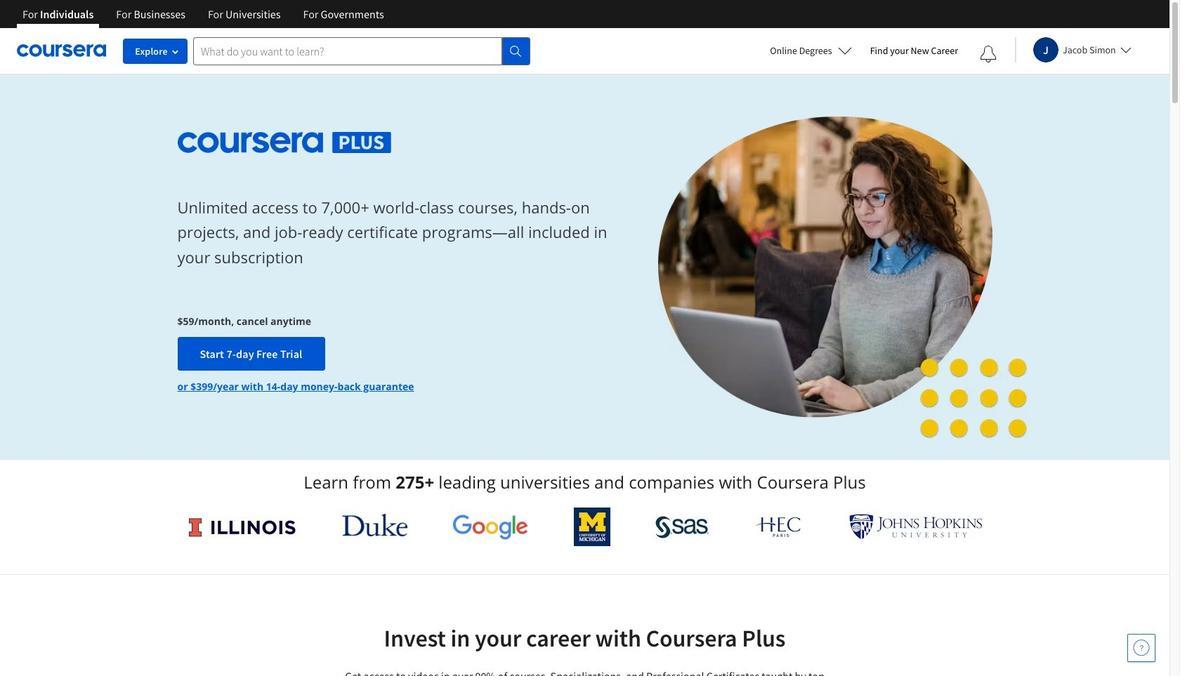 Task type: vqa. For each thing, say whether or not it's contained in the screenshot.
text field
no



Task type: describe. For each thing, give the bounding box(es) containing it.
coursera image
[[17, 40, 106, 62]]

What do you want to learn? text field
[[193, 37, 503, 65]]

google image
[[453, 514, 529, 540]]

university of illinois at urbana-champaign image
[[187, 516, 297, 539]]

johns hopkins university image
[[849, 514, 983, 540]]

hec paris image
[[755, 513, 804, 542]]



Task type: locate. For each thing, give the bounding box(es) containing it.
coursera plus image
[[177, 132, 391, 153]]

help center image
[[1134, 640, 1151, 657]]

sas image
[[656, 516, 709, 539]]

university of michigan image
[[574, 508, 611, 547]]

banner navigation
[[11, 0, 395, 39]]

duke university image
[[342, 514, 407, 537]]

None search field
[[193, 37, 531, 65]]



